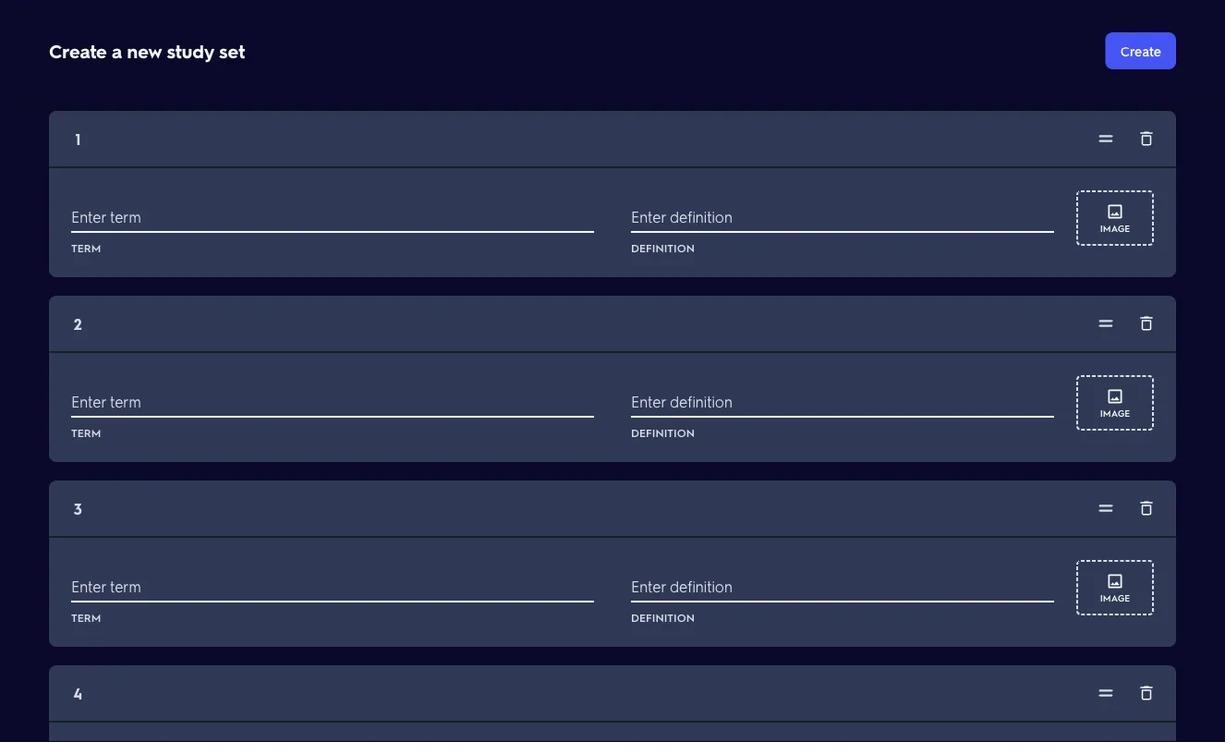 Task type: vqa. For each thing, say whether or not it's contained in the screenshot.
NATURE
no



Task type: describe. For each thing, give the bounding box(es) containing it.
3 image from the top
[[1101, 592, 1131, 604]]

2 delete this card image from the top
[[1130, 677, 1164, 710]]

swap horizontal image
[[1095, 30, 1117, 52]]

1 image image from the top
[[1106, 202, 1125, 221]]

add image for add diagram
[[179, 30, 201, 52]]

2 image from the top
[[1101, 407, 1131, 419]]

1 image from the top
[[1101, 222, 1131, 234]]

add
[[208, 32, 234, 49]]

add image for import
[[64, 30, 86, 52]]

definition for first image
[[631, 240, 695, 255]]

diagram
[[238, 32, 287, 49]]

create a new study set
[[49, 39, 245, 63]]

create button
[[1106, 32, 1177, 69]]

1 delete this card image from the top
[[1130, 492, 1164, 525]]

delete this card image for 2nd image from the bottom of the page
[[1130, 307, 1164, 340]]

import button
[[49, 22, 149, 59]]



Task type: locate. For each thing, give the bounding box(es) containing it.
a
[[112, 39, 122, 63]]

0 vertical spatial image
[[1101, 222, 1131, 234]]

2 vertical spatial definition
[[631, 610, 695, 624]]

create right swap horizontal icon
[[1121, 43, 1162, 59]]

0 vertical spatial delete this card image
[[1130, 492, 1164, 525]]

2 vertical spatial term
[[71, 610, 101, 624]]

add diagram button
[[164, 22, 339, 59]]

0 vertical spatial definition
[[631, 240, 695, 255]]

1 horizontal spatial create
[[1121, 43, 1162, 59]]

None text field
[[631, 205, 1055, 227], [71, 390, 594, 412], [631, 390, 1055, 412], [71, 575, 594, 597], [631, 205, 1055, 227], [71, 390, 594, 412], [631, 390, 1055, 412], [71, 575, 594, 597]]

0 horizontal spatial create
[[49, 39, 107, 63]]

3 term from the top
[[71, 610, 101, 624]]

delete this card image
[[1130, 122, 1164, 155], [1130, 307, 1164, 340]]

add diagram
[[208, 32, 287, 49]]

1 delete this card image from the top
[[1130, 122, 1164, 155]]

3 definition from the top
[[631, 610, 695, 624]]

0 vertical spatial image image
[[1106, 202, 1125, 221]]

image image
[[1106, 202, 1125, 221], [1106, 387, 1125, 406], [1106, 572, 1125, 591]]

delete this card image for first image
[[1130, 122, 1164, 155]]

create
[[49, 39, 107, 63], [1121, 43, 1162, 59]]

create left the a
[[49, 39, 107, 63]]

definition for 3rd image
[[631, 610, 695, 624]]

None text field
[[71, 205, 594, 227], [631, 575, 1055, 597], [71, 205, 594, 227], [631, 575, 1055, 597]]

image
[[1101, 222, 1131, 234], [1101, 407, 1131, 419], [1101, 592, 1131, 604]]

1 add image from the left
[[64, 30, 86, 52]]

1 vertical spatial image image
[[1106, 387, 1125, 406]]

add image left import
[[64, 30, 86, 52]]

1 vertical spatial image
[[1101, 407, 1131, 419]]

3 image image from the top
[[1106, 572, 1125, 591]]

1 term from the top
[[71, 240, 101, 255]]

create for create
[[1121, 43, 1162, 59]]

0 vertical spatial term
[[71, 240, 101, 255]]

set
[[219, 39, 245, 63]]

create inside create button
[[1121, 43, 1162, 59]]

add image inside import button
[[64, 30, 86, 52]]

definition for 2nd image from the bottom of the page
[[631, 425, 695, 439]]

1 horizontal spatial add image
[[179, 30, 201, 52]]

study
[[167, 39, 214, 63]]

definition
[[631, 240, 695, 255], [631, 425, 695, 439], [631, 610, 695, 624]]

0 horizontal spatial add image
[[64, 30, 86, 52]]

2 delete this card image from the top
[[1130, 307, 1164, 340]]

0 vertical spatial delete this card image
[[1130, 122, 1164, 155]]

1 vertical spatial term
[[71, 425, 101, 439]]

2 term from the top
[[71, 425, 101, 439]]

1 vertical spatial delete this card image
[[1130, 677, 1164, 710]]

1 definition from the top
[[631, 240, 695, 255]]

new
[[127, 39, 162, 63]]

create for create a new study set
[[49, 39, 107, 63]]

2 vertical spatial image
[[1101, 592, 1131, 604]]

2 image image from the top
[[1106, 387, 1125, 406]]

2 definition from the top
[[631, 425, 695, 439]]

import
[[93, 32, 134, 49]]

add image left add
[[179, 30, 201, 52]]

add image
[[64, 30, 86, 52], [179, 30, 201, 52]]

2 vertical spatial image image
[[1106, 572, 1125, 591]]

add image inside button
[[179, 30, 201, 52]]

1 vertical spatial delete this card image
[[1130, 307, 1164, 340]]

term
[[71, 240, 101, 255], [71, 425, 101, 439], [71, 610, 101, 624]]

2 add image from the left
[[179, 30, 201, 52]]

1 vertical spatial definition
[[631, 425, 695, 439]]

delete this card image
[[1130, 492, 1164, 525], [1130, 677, 1164, 710]]



